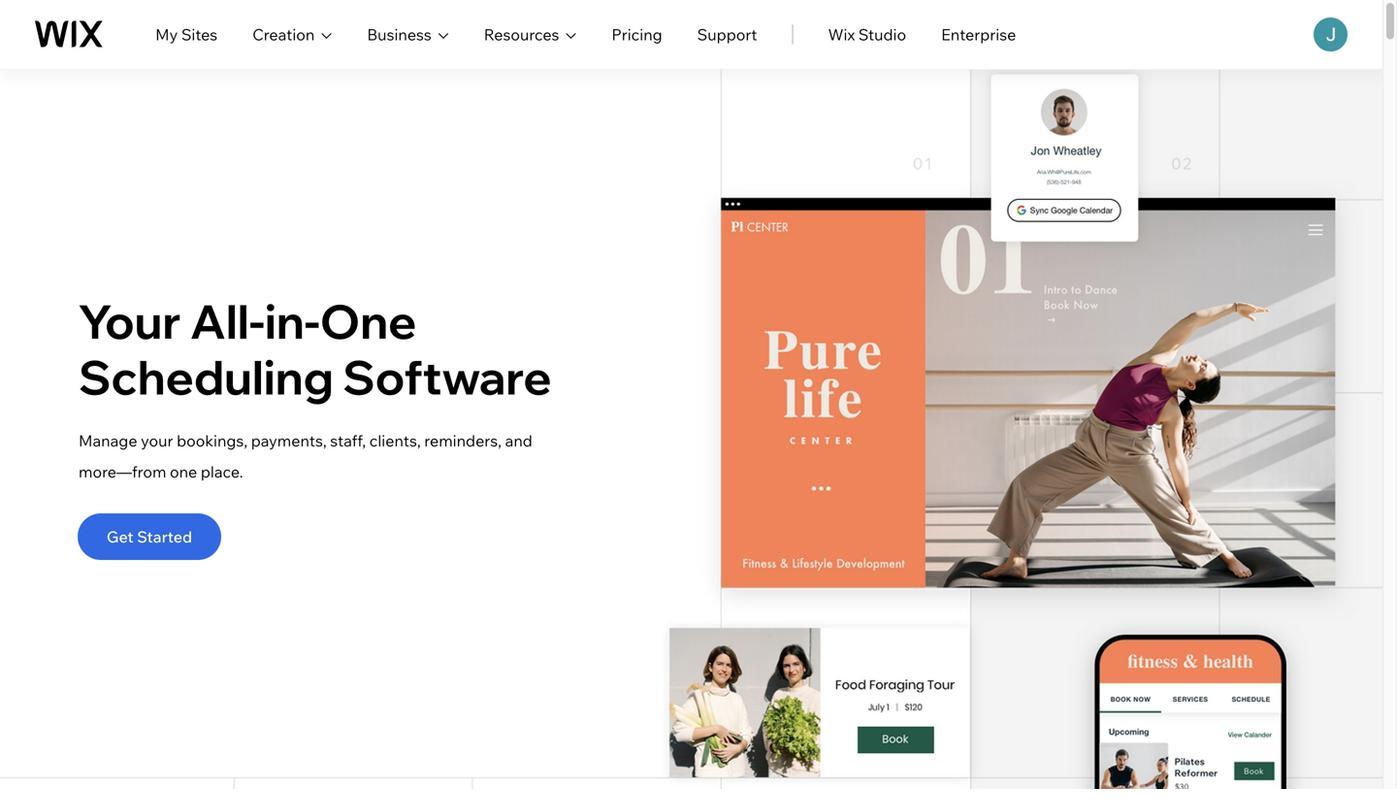 Task type: describe. For each thing, give the bounding box(es) containing it.
one
[[320, 292, 417, 350]]

payments,
[[251, 431, 327, 451]]

creation button
[[253, 23, 332, 46]]

wix
[[828, 25, 855, 44]]

wix studio
[[828, 25, 907, 44]]

and
[[505, 431, 533, 451]]

your all-in-one scheduling software
[[79, 292, 552, 406]]

enterprise
[[942, 25, 1017, 44]]

business button
[[367, 23, 449, 46]]

your
[[79, 292, 181, 350]]

bookings,
[[177, 431, 248, 451]]

in-
[[265, 292, 320, 350]]

manage your bookings, payments, staff, clients, reminders, and more—from one place.
[[79, 431, 533, 482]]

your
[[141, 431, 173, 451]]

resources button
[[484, 23, 577, 46]]

place.
[[201, 462, 243, 482]]

support link
[[698, 23, 758, 46]]

my
[[155, 25, 178, 44]]

resources
[[484, 25, 560, 44]]

software
[[343, 348, 552, 406]]



Task type: locate. For each thing, give the bounding box(es) containing it.
get started link
[[78, 514, 221, 560]]

started
[[137, 527, 192, 546]]

more—from
[[79, 462, 166, 482]]

staff,
[[330, 431, 366, 451]]

pricing link
[[612, 23, 663, 46]]

get
[[107, 527, 134, 546]]

creation
[[253, 25, 315, 44]]

all-
[[190, 292, 265, 350]]

manage
[[79, 431, 137, 451]]

enterprise link
[[942, 23, 1017, 46]]

scheduling
[[79, 348, 334, 406]]

reminders,
[[424, 431, 502, 451]]

my sites
[[155, 25, 218, 44]]

profile image image
[[1314, 17, 1348, 51]]

one
[[170, 462, 197, 482]]

my sites link
[[155, 23, 218, 46]]

support
[[698, 25, 758, 44]]

get started
[[107, 527, 192, 546]]

sites
[[181, 25, 218, 44]]

studio
[[859, 25, 907, 44]]

clients,
[[370, 431, 421, 451]]

pricing
[[612, 25, 663, 44]]

business
[[367, 25, 432, 44]]

image of a bookings website create with wix. image
[[0, 32, 1383, 789]]

wix studio link
[[828, 23, 907, 46]]



Task type: vqa. For each thing, say whether or not it's contained in the screenshot.
How
no



